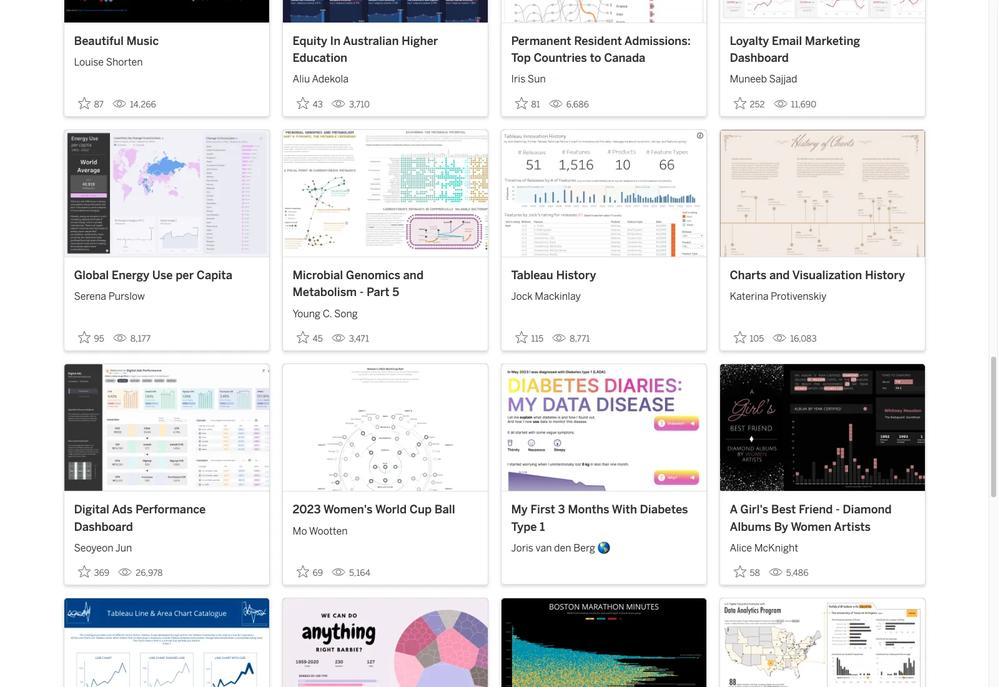Task type: vqa. For each thing, say whether or not it's contained in the screenshot.
TALENT ACQUISITION DASHBOARD
no



Task type: describe. For each thing, give the bounding box(es) containing it.
beautiful music
[[74, 34, 159, 48]]

resident
[[574, 34, 622, 48]]

serena
[[74, 291, 106, 303]]

11,690 views element
[[769, 94, 822, 115]]

seoyeon jun
[[74, 543, 132, 554]]

8,771
[[570, 334, 590, 344]]

beautiful music link
[[74, 33, 259, 50]]

by
[[775, 520, 789, 534]]

mcknight
[[755, 543, 799, 554]]

equity
[[293, 34, 327, 48]]

6,686 views element
[[544, 94, 594, 115]]

global energy use per capita
[[74, 269, 232, 282]]

jun
[[115, 543, 132, 554]]

artists
[[835, 520, 871, 534]]

26,978 views element
[[113, 563, 168, 584]]

performance
[[136, 503, 206, 517]]

louise
[[74, 56, 104, 68]]

purslow
[[109, 291, 145, 303]]

workbook thumbnail image for genomics
[[283, 130, 488, 257]]

16,083
[[791, 334, 817, 344]]

permanent
[[512, 34, 572, 48]]

workbook thumbnail image for girl's
[[720, 364, 925, 491]]

jock mackinlay
[[512, 291, 581, 303]]

global energy use per capita link
[[74, 267, 259, 285]]

workbook thumbnail image for and
[[720, 130, 925, 257]]

loyalty email marketing dashboard
[[730, 34, 861, 65]]

add favorite button for global energy use per capita
[[74, 327, 108, 348]]

to
[[590, 51, 602, 65]]

115
[[532, 334, 544, 344]]

81
[[532, 99, 540, 110]]

music
[[127, 34, 159, 48]]

Add Favorite button
[[74, 562, 113, 583]]

iris
[[512, 73, 526, 85]]

mackinlay
[[535, 291, 581, 303]]

8,177 views element
[[108, 329, 156, 349]]

women's
[[324, 503, 373, 517]]

capita
[[197, 269, 232, 282]]

add favorite button for microbial genomics and metabolism - part 5
[[293, 327, 327, 348]]

iris sun
[[512, 73, 546, 85]]

protivenskiy
[[771, 291, 827, 303]]

14,266
[[130, 99, 156, 110]]

equity in australian higher education link
[[293, 33, 478, 67]]

mo
[[293, 525, 307, 537]]

11,690
[[792, 99, 817, 110]]

add favorite button for charts and visualization history
[[730, 327, 768, 348]]

45
[[313, 334, 323, 344]]

2 history from the left
[[866, 269, 906, 282]]

digital
[[74, 503, 109, 517]]

australian
[[343, 34, 399, 48]]

admissions:
[[625, 34, 691, 48]]

email
[[772, 34, 803, 48]]

dashboard for loyalty
[[730, 51, 789, 65]]

5,164 views element
[[327, 563, 376, 584]]

cup
[[410, 503, 432, 517]]

🌎
[[598, 543, 610, 554]]

song
[[334, 308, 358, 320]]

alice mcknight
[[730, 543, 799, 554]]

iris sun link
[[512, 67, 697, 87]]

252
[[750, 99, 765, 110]]

my first 3 months with diabetes type 1 link
[[512, 502, 697, 536]]

Add Favorite button
[[730, 93, 769, 113]]

berg
[[574, 543, 596, 554]]

adekola
[[312, 73, 349, 85]]

c.
[[323, 308, 332, 320]]

women
[[791, 520, 832, 534]]

energy
[[112, 269, 150, 282]]

2 and from the left
[[770, 269, 790, 282]]

diamond
[[843, 503, 892, 517]]

3,710 views element
[[327, 94, 375, 115]]

in
[[330, 34, 341, 48]]

1 history from the left
[[556, 269, 597, 282]]

metabolism
[[293, 286, 357, 300]]

aliu
[[293, 73, 310, 85]]

a
[[730, 503, 738, 517]]

joris
[[512, 543, 534, 554]]

ball
[[435, 503, 455, 517]]

katerina protivenskiy
[[730, 291, 827, 303]]

workbook thumbnail image for music
[[64, 0, 269, 22]]

first
[[531, 503, 556, 517]]

alice mcknight link
[[730, 536, 915, 556]]



Task type: locate. For each thing, give the bounding box(es) containing it.
5,164
[[349, 568, 371, 579]]

sun
[[528, 73, 546, 85]]

microbial
[[293, 269, 343, 282]]

14,266 views element
[[108, 94, 161, 115]]

a girl's best friend - diamond albums by women artists link
[[730, 502, 915, 536]]

and up katerina protivenskiy
[[770, 269, 790, 282]]

world
[[375, 503, 407, 517]]

add favorite button down the young at the left top of the page
[[293, 327, 327, 348]]

add favorite button containing 95
[[74, 327, 108, 348]]

dashboard down loyalty
[[730, 51, 789, 65]]

3,471 views element
[[327, 329, 374, 349]]

my first 3 months with diabetes type 1
[[512, 503, 688, 534]]

friend
[[799, 503, 833, 517]]

muneeb sajjad
[[730, 73, 798, 85]]

workbook thumbnail image for in
[[283, 0, 488, 22]]

part
[[367, 286, 390, 300]]

microbial genomics and metabolism - part 5 link
[[293, 267, 478, 302]]

tableau
[[512, 269, 554, 282]]

young c. song link
[[293, 302, 478, 322]]

1 vertical spatial dashboard
[[74, 520, 133, 534]]

0 horizontal spatial -
[[360, 286, 364, 300]]

add favorite button down katerina
[[730, 327, 768, 348]]

dashboard inside digital ads performance dashboard
[[74, 520, 133, 534]]

seoyeon
[[74, 543, 113, 554]]

katerina protivenskiy link
[[730, 285, 915, 305]]

Add Favorite button
[[74, 93, 108, 113], [74, 327, 108, 348], [293, 327, 327, 348], [512, 327, 548, 348], [730, 327, 768, 348], [730, 562, 764, 583]]

ads
[[112, 503, 133, 517]]

diabetes
[[640, 503, 688, 517]]

serena purslow link
[[74, 285, 259, 305]]

and inside microbial genomics and metabolism - part 5
[[403, 269, 424, 282]]

girl's
[[741, 503, 769, 517]]

add favorite button down the jock
[[512, 327, 548, 348]]

seoyeon jun link
[[74, 536, 259, 556]]

and
[[403, 269, 424, 282], [770, 269, 790, 282]]

workbook thumbnail image for first
[[502, 364, 707, 491]]

add favorite button for beautiful music
[[74, 93, 108, 113]]

den
[[554, 543, 572, 554]]

- left the 'part'
[[360, 286, 364, 300]]

0 horizontal spatial dashboard
[[74, 520, 133, 534]]

per
[[176, 269, 194, 282]]

young c. song
[[293, 308, 358, 320]]

1 and from the left
[[403, 269, 424, 282]]

add favorite button down alice at the bottom right of page
[[730, 562, 764, 583]]

workbook thumbnail image for history
[[502, 130, 707, 257]]

workbook thumbnail image for energy
[[64, 130, 269, 257]]

top
[[512, 51, 531, 65]]

visualization
[[793, 269, 863, 282]]

joris van den berg 🌎
[[512, 543, 610, 554]]

- right friend
[[836, 503, 840, 517]]

add favorite button down serena
[[74, 327, 108, 348]]

- inside microbial genomics and metabolism - part 5
[[360, 286, 364, 300]]

95
[[94, 334, 104, 344]]

dashboard
[[730, 51, 789, 65], [74, 520, 133, 534]]

add favorite button for a girl's best friend - diamond albums by women artists
[[730, 562, 764, 583]]

- inside a girl's best friend - diamond albums by women artists
[[836, 503, 840, 517]]

add favorite button containing 45
[[293, 327, 327, 348]]

- for diamond
[[836, 503, 840, 517]]

use
[[152, 269, 173, 282]]

and right genomics
[[403, 269, 424, 282]]

workbook thumbnail image for women's
[[283, 364, 488, 491]]

dashboard down digital
[[74, 520, 133, 534]]

Add Favorite button
[[512, 93, 544, 113]]

katerina
[[730, 291, 769, 303]]

marketing
[[805, 34, 861, 48]]

87
[[94, 99, 104, 110]]

global
[[74, 269, 109, 282]]

shorten
[[106, 56, 143, 68]]

2023 women's world cup ball link
[[293, 502, 478, 519]]

dashboard inside loyalty email marketing dashboard
[[730, 51, 789, 65]]

Add Favorite button
[[293, 93, 327, 113]]

workbook thumbnail image for email
[[720, 0, 925, 22]]

sajjad
[[770, 73, 798, 85]]

tableau history link
[[512, 267, 697, 285]]

- for part
[[360, 286, 364, 300]]

0 vertical spatial dashboard
[[730, 51, 789, 65]]

muneeb
[[730, 73, 767, 85]]

permanent resident admissions: top countries to canada
[[512, 34, 691, 65]]

tableau history
[[512, 269, 597, 282]]

permanent resident admissions: top countries to canada link
[[512, 33, 697, 67]]

serena purslow
[[74, 291, 145, 303]]

dashboard for digital
[[74, 520, 133, 534]]

-
[[360, 286, 364, 300], [836, 503, 840, 517]]

months
[[568, 503, 610, 517]]

0 horizontal spatial history
[[556, 269, 597, 282]]

2023
[[293, 503, 321, 517]]

1 horizontal spatial history
[[866, 269, 906, 282]]

add favorite button for tableau history
[[512, 327, 548, 348]]

albums
[[730, 520, 772, 534]]

5,486 views element
[[764, 563, 814, 584]]

add favorite button down the louise
[[74, 93, 108, 113]]

5,486
[[787, 568, 809, 579]]

workbook thumbnail image for ads
[[64, 364, 269, 491]]

mo wootten
[[293, 525, 348, 537]]

with
[[612, 503, 637, 517]]

aliu adekola link
[[293, 67, 478, 87]]

1 horizontal spatial -
[[836, 503, 840, 517]]

add favorite button containing 87
[[74, 93, 108, 113]]

workbook thumbnail image
[[64, 0, 269, 22], [283, 0, 488, 22], [502, 0, 707, 22], [720, 0, 925, 22], [64, 130, 269, 257], [283, 130, 488, 257], [502, 130, 707, 257], [720, 130, 925, 257], [64, 364, 269, 491], [283, 364, 488, 491], [502, 364, 707, 491], [720, 364, 925, 491], [64, 599, 269, 688], [283, 599, 488, 688], [502, 599, 707, 688], [720, 599, 925, 688]]

history right visualization
[[866, 269, 906, 282]]

type
[[512, 520, 537, 534]]

add favorite button containing 105
[[730, 327, 768, 348]]

charts and visualization history link
[[730, 267, 915, 285]]

0 horizontal spatial and
[[403, 269, 424, 282]]

16,083 views element
[[768, 329, 822, 349]]

1 horizontal spatial and
[[770, 269, 790, 282]]

26,978
[[136, 568, 163, 579]]

louise shorten
[[74, 56, 143, 68]]

6,686
[[567, 99, 589, 110]]

8,771 views element
[[548, 329, 595, 349]]

beautiful
[[74, 34, 124, 48]]

genomics
[[346, 269, 401, 282]]

digital ads performance dashboard
[[74, 503, 206, 534]]

loyalty
[[730, 34, 770, 48]]

add favorite button containing 58
[[730, 562, 764, 583]]

charts and visualization history
[[730, 269, 906, 282]]

369
[[94, 568, 110, 579]]

1 vertical spatial -
[[836, 503, 840, 517]]

3,710
[[349, 99, 370, 110]]

8,177
[[131, 334, 151, 344]]

alice
[[730, 543, 753, 554]]

3
[[558, 503, 565, 517]]

Add Favorite button
[[293, 562, 327, 583]]

charts
[[730, 269, 767, 282]]

young
[[293, 308, 321, 320]]

jock
[[512, 291, 533, 303]]

van
[[536, 543, 552, 554]]

1 horizontal spatial dashboard
[[730, 51, 789, 65]]

5
[[393, 286, 400, 300]]

muneeb sajjad link
[[730, 67, 915, 87]]

workbook thumbnail image for resident
[[502, 0, 707, 22]]

history up mackinlay
[[556, 269, 597, 282]]

0 vertical spatial -
[[360, 286, 364, 300]]

1
[[540, 520, 545, 534]]

add favorite button containing 115
[[512, 327, 548, 348]]

loyalty email marketing dashboard link
[[730, 33, 915, 67]]

my
[[512, 503, 528, 517]]

2023 women's world cup ball
[[293, 503, 455, 517]]

louise shorten link
[[74, 50, 259, 70]]

69
[[313, 568, 323, 579]]

aliu adekola
[[293, 73, 349, 85]]



